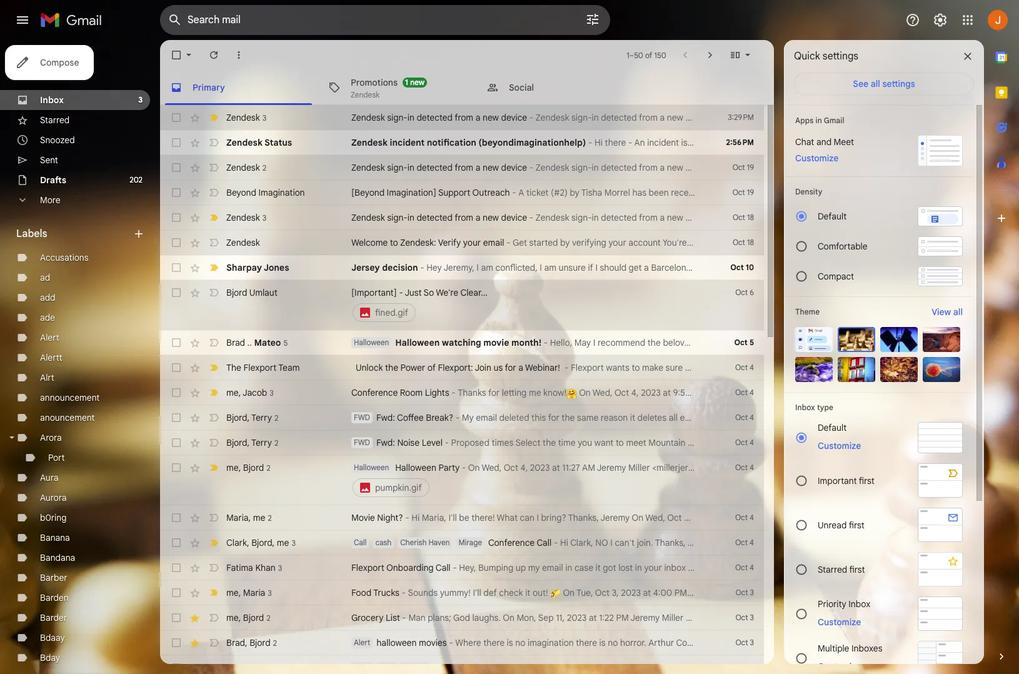 Task type: vqa. For each thing, say whether or not it's contained in the screenshot.
Call to the right
yes



Task type: locate. For each thing, give the bounding box(es) containing it.
1 horizontal spatial conference
[[489, 537, 535, 549]]

1 vertical spatial inbox
[[796, 403, 816, 412]]

chat
[[796, 136, 815, 148]]

meet
[[834, 136, 855, 148]]

maria
[[226, 512, 249, 523], [243, 587, 265, 598], [243, 662, 265, 673]]

cell containing [important] - just so we're clear...
[[352, 287, 702, 324]]

barden
[[40, 592, 69, 604]]

4 for 10th row from the bottom
[[750, 413, 754, 422]]

the
[[385, 362, 399, 373]]

2 terry from the top
[[251, 437, 272, 448]]

maria down 'brad , bjord 2'
[[243, 662, 265, 673]]

0 horizontal spatial all
[[871, 78, 881, 89]]

movie
[[352, 512, 375, 524]]

2 me , maria 3 from the top
[[226, 662, 272, 673]]

customize for priority inbox
[[818, 617, 862, 628]]

2 oct 19 from the top
[[733, 188, 754, 197]]

bird
[[380, 663, 394, 673]]

inbox inside labels navigation
[[40, 94, 64, 106]]

0 horizontal spatial i
[[477, 262, 479, 273]]

mirage
[[459, 538, 482, 547]]

customize button down "and"
[[788, 151, 847, 166]]

4 oct 4 from the top
[[736, 438, 754, 447]]

0 vertical spatial oct 19
[[733, 163, 754, 172]]

alert inside alert halloween movies -
[[354, 638, 371, 647]]

9 row from the top
[[160, 330, 764, 355]]

bandana link
[[40, 552, 75, 564]]

1 bjord , terry 2 from the top
[[226, 412, 279, 423]]

5 4 from the top
[[750, 463, 754, 472]]

verify
[[438, 237, 461, 248]]

detected for zendesk 3
[[417, 212, 453, 223]]

default up comfortable
[[818, 211, 847, 222]]

me left jacob
[[226, 387, 239, 398]]

inbox up starred link on the top left of page
[[40, 94, 64, 106]]

1 vertical spatial bjord , terry 2
[[226, 437, 279, 448]]

0 vertical spatial zendesk sign-in detected from a new device -
[[352, 112, 536, 123]]

row
[[160, 105, 764, 130], [160, 130, 764, 155], [160, 155, 764, 180], [160, 180, 764, 205], [160, 205, 764, 230], [160, 230, 764, 255], [160, 255, 951, 280], [160, 280, 764, 330], [160, 330, 764, 355], [160, 355, 764, 380], [160, 380, 764, 405], [160, 405, 764, 430], [160, 430, 764, 455], [160, 455, 764, 505], [160, 505, 764, 530], [160, 530, 764, 556], [160, 556, 764, 581], [160, 581, 764, 606], [160, 606, 764, 631], [160, 631, 764, 656], [160, 656, 764, 674]]

2 row from the top
[[160, 130, 764, 155]]

2 vertical spatial customize
[[818, 617, 862, 628]]

device for zendesk 3
[[501, 212, 527, 223]]

conference right mirage
[[489, 537, 535, 549]]

alrt
[[40, 372, 54, 383]]

the
[[226, 362, 241, 373]]

0 vertical spatial detected
[[417, 112, 453, 123]]

fwd fwd: coffee break? -
[[354, 412, 462, 424]]

alertt
[[40, 352, 62, 363]]

sent link
[[40, 155, 58, 166]]

from up your
[[455, 212, 474, 223]]

2 for row containing maria
[[268, 513, 272, 523]]

, for 8th row from the bottom of the page
[[239, 462, 241, 473]]

settings right quick at the right top of the page
[[823, 50, 859, 63]]

default down type
[[818, 422, 847, 434]]

, for ninth row from the bottom of the page
[[247, 437, 250, 448]]

1 horizontal spatial 1
[[627, 50, 630, 60]]

0 vertical spatial inbox
[[40, 94, 64, 106]]

in
[[408, 112, 415, 123], [816, 116, 823, 125], [408, 162, 415, 173], [408, 212, 415, 223]]

primary tab
[[160, 70, 317, 105]]

sign-
[[387, 112, 408, 123], [387, 162, 408, 173], [387, 212, 408, 223]]

0 horizontal spatial inbox
[[40, 94, 64, 106]]

1 horizontal spatial sharpay
[[918, 262, 951, 273]]

0 vertical spatial terry
[[251, 412, 272, 423]]

customize button for chat and meet
[[788, 151, 847, 166]]

oct 4 for ninth row from the bottom of the page
[[736, 438, 754, 447]]

starred inside labels navigation
[[40, 114, 70, 126]]

0 vertical spatial 18
[[748, 213, 754, 222]]

3 oct 4 from the top
[[736, 413, 754, 422]]

i'll
[[473, 587, 482, 599]]

2 for 19th row
[[267, 613, 271, 623]]

row containing fatima khan
[[160, 556, 764, 581]]

from down zendesk incident notification (beyondimaginationhelp) -
[[455, 162, 474, 173]]

2 inside 'brad , bjord 2'
[[273, 638, 277, 648]]

i right the if
[[596, 262, 598, 273]]

18 row from the top
[[160, 581, 764, 606]]

🤗 image
[[567, 388, 577, 399]]

brad for ,
[[226, 637, 245, 648]]

for right us in the left bottom of the page
[[505, 362, 517, 373]]

halloween inside halloween halloween party -
[[354, 463, 389, 472]]

starred first
[[818, 564, 866, 575]]

all right view
[[954, 307, 963, 318]]

flexport up food
[[352, 562, 385, 574]]

outreach
[[473, 187, 510, 198]]

detected up [beyond imagination] support outreach -
[[417, 162, 453, 173]]

- right outreach
[[513, 187, 517, 198]]

out!
[[533, 587, 548, 599]]

1 left 50
[[627, 50, 630, 60]]

1 vertical spatial first
[[849, 520, 865, 531]]

main content containing promotions
[[160, 40, 951, 674]]

flexport up jacob
[[244, 362, 277, 373]]

accusations
[[40, 252, 89, 263]]

1 19 from the top
[[747, 163, 754, 172]]

8 oct 4 from the top
[[736, 563, 754, 572]]

in up imagination]
[[408, 162, 415, 173]]

0 vertical spatial alert
[[40, 332, 59, 343]]

zendesk sign-in detected from a new device - up verify
[[352, 212, 536, 223]]

2 5 from the left
[[284, 338, 288, 348]]

maria down fatima khan 3
[[243, 587, 265, 598]]

alert up alertt
[[40, 332, 59, 343]]

2 vertical spatial first
[[850, 564, 866, 575]]

imagination]
[[387, 187, 437, 198]]

4 4 from the top
[[750, 438, 754, 447]]

zendesk sign-in detected from a new device - for zendesk 3
[[352, 212, 536, 223]]

1 oct 4 from the top
[[736, 363, 754, 372]]

zendesk sign-in detected from a new device - down notification
[[352, 162, 536, 173]]

0 vertical spatial customize
[[796, 153, 839, 164]]

conference down the unlock
[[352, 387, 398, 398]]

0 vertical spatial for
[[505, 362, 517, 373]]

1 device from the top
[[501, 112, 527, 123]]

cell
[[352, 287, 702, 324], [352, 462, 702, 499]]

cherish haven
[[401, 538, 450, 547]]

2 for 20th row from the top
[[273, 638, 277, 648]]

2 4 from the top
[[750, 388, 754, 397]]

8 row from the top
[[160, 280, 764, 330]]

0 vertical spatial fwd:
[[377, 412, 395, 424]]

3 row from the top
[[160, 155, 764, 180]]

2 for 8th row from the bottom of the page
[[267, 463, 271, 473]]

jersey
[[352, 262, 380, 273]]

sign- down incident
[[387, 162, 408, 173]]

movie night? -
[[352, 512, 412, 524]]

sharpay up the bjord umlaut
[[226, 262, 262, 273]]

1 5 from the left
[[750, 338, 754, 347]]

customize inside chat and meet customize
[[796, 153, 839, 164]]

first right important
[[859, 475, 875, 486]]

new right promotions
[[410, 77, 425, 87]]

pumpkin.gif
[[375, 482, 422, 494]]

0 horizontal spatial settings
[[823, 50, 859, 63]]

first up priority inbox
[[850, 564, 866, 575]]

main content
[[160, 40, 951, 674]]

noise
[[397, 437, 420, 449]]

customize button
[[788, 151, 847, 166], [811, 439, 869, 454], [811, 615, 869, 630]]

promotions, one new message, tab
[[318, 70, 476, 105]]

1 inside 'promotions, one new message,' tab
[[405, 77, 408, 87]]

khan
[[255, 562, 276, 573]]

6
[[750, 288, 754, 297]]

fwd: for fwd: coffee break?
[[377, 412, 395, 424]]

tab list inside main content
[[160, 70, 774, 105]]

10 row from the top
[[160, 355, 764, 380]]

customize for default
[[818, 440, 862, 452]]

4 for row containing the flexport team
[[750, 363, 754, 372]]

0 horizontal spatial starred
[[40, 114, 70, 126]]

7 oct 4 from the top
[[736, 538, 754, 547]]

1 vertical spatial customize button
[[811, 439, 869, 454]]

1 vertical spatial me , maria 3
[[226, 662, 272, 673]]

labels heading
[[16, 228, 133, 240]]

3 sign- from the top
[[387, 212, 408, 223]]

zendesk sign-in detected from a new device - up notification
[[352, 112, 536, 123]]

(beyondimaginationhelp)
[[479, 137, 586, 148]]

detected down [beyond imagination] support outreach -
[[417, 212, 453, 223]]

first for unread first
[[849, 520, 865, 531]]

sign- for zendesk 2
[[387, 162, 408, 173]]

device up (beyondimaginationhelp)
[[501, 112, 527, 123]]

customize button up important
[[811, 439, 869, 454]]

1 me , maria 3 from the top
[[226, 587, 272, 598]]

social tab
[[477, 70, 634, 105]]

i right the jeremy,
[[477, 262, 479, 273]]

hey
[[427, 262, 442, 273]]

1 vertical spatial all
[[954, 307, 963, 318]]

sign- for zendesk 3
[[387, 212, 408, 223]]

sharpay jones
[[226, 262, 289, 273]]

20 row from the top
[[160, 631, 764, 656]]

1 horizontal spatial of
[[646, 50, 653, 60]]

0 horizontal spatial sharpay
[[226, 262, 262, 273]]

8 4 from the top
[[750, 563, 754, 572]]

1 vertical spatial oct 18
[[733, 238, 754, 247]]

for
[[505, 362, 517, 373], [489, 387, 500, 398]]

fwd inside the fwd fwd: coffee break? -
[[354, 413, 370, 422]]

quick
[[794, 50, 821, 63]]

aurora
[[40, 492, 67, 504]]

from for zendesk 3
[[455, 212, 474, 223]]

sounds
[[408, 587, 438, 599]]

oct 19 for zendesk sign-in detected from a new device -
[[733, 163, 754, 172]]

inbox for inbox
[[40, 94, 64, 106]]

12 row from the top
[[160, 405, 764, 430]]

me , maria 3 down fatima khan 3
[[226, 587, 272, 598]]

1 horizontal spatial settings
[[883, 78, 916, 89]]

chat and meet customize
[[796, 136, 855, 164]]

labels
[[16, 228, 47, 240]]

1 horizontal spatial all
[[954, 307, 963, 318]]

1 horizontal spatial am
[[545, 262, 557, 273]]

yummy!
[[440, 587, 471, 599]]

sharpay right best,
[[918, 262, 951, 273]]

1 horizontal spatial 5
[[750, 338, 754, 347]]

1 4 from the top
[[750, 363, 754, 372]]

3 inside labels navigation
[[138, 95, 143, 104]]

3 device from the top
[[501, 212, 527, 223]]

call down haven
[[436, 562, 451, 574]]

1 vertical spatial 19
[[747, 188, 754, 197]]

a
[[476, 112, 481, 123], [476, 162, 481, 173], [476, 212, 481, 223], [644, 262, 649, 273], [704, 262, 709, 273], [519, 362, 524, 373]]

settings image
[[933, 13, 948, 28]]

settings inside quick settings element
[[823, 50, 859, 63]]

None checkbox
[[170, 111, 183, 124], [170, 161, 183, 174], [170, 186, 183, 199], [170, 211, 183, 224], [170, 236, 183, 249], [170, 261, 183, 274], [170, 287, 183, 299], [170, 362, 183, 374], [170, 412, 183, 424], [170, 537, 183, 549], [170, 562, 183, 574], [170, 587, 183, 599], [170, 612, 183, 624], [170, 637, 183, 649], [170, 662, 183, 674], [170, 111, 183, 124], [170, 161, 183, 174], [170, 186, 183, 199], [170, 211, 183, 224], [170, 236, 183, 249], [170, 261, 183, 274], [170, 287, 183, 299], [170, 362, 183, 374], [170, 412, 183, 424], [170, 537, 183, 549], [170, 562, 183, 574], [170, 587, 183, 599], [170, 612, 183, 624], [170, 637, 183, 649], [170, 662, 183, 674]]

first right unread
[[849, 520, 865, 531]]

me , maria 3 down 'brad , bjord 2'
[[226, 662, 272, 673]]

0 vertical spatial all
[[871, 78, 881, 89]]

fwd: for fwd: noise level
[[377, 437, 395, 449]]

2 oct 3 from the top
[[736, 613, 754, 622]]

conference for conference room lights
[[352, 387, 398, 398]]

14 row from the top
[[160, 455, 764, 505]]

detected up notification
[[417, 112, 453, 123]]

gmail image
[[40, 8, 108, 33]]

unread first
[[818, 520, 865, 531]]

conference for conference call -
[[489, 537, 535, 549]]

inbox left type
[[796, 403, 816, 412]]

device up email
[[501, 212, 527, 223]]

1 detected from the top
[[417, 112, 453, 123]]

3 zendesk sign-in detected from a new device - from the top
[[352, 212, 536, 223]]

- down (beyondimaginationhelp)
[[530, 162, 534, 173]]

movies
[[419, 637, 447, 649]]

fwd: left the noise
[[377, 437, 395, 449]]

1 vertical spatial customize
[[818, 440, 862, 452]]

- right level
[[445, 437, 449, 449]]

zendesk 3 up zendesk status at left top
[[226, 112, 267, 123]]

0 vertical spatial brad
[[226, 337, 245, 348]]

0 horizontal spatial for
[[489, 387, 500, 398]]

am down email
[[481, 262, 494, 273]]

1 oct 19 from the top
[[733, 163, 754, 172]]

starred
[[40, 114, 70, 126], [818, 564, 848, 575]]

None search field
[[160, 5, 611, 35]]

3 4 from the top
[[750, 413, 754, 422]]

1 vertical spatial fwd
[[354, 438, 370, 447]]

if
[[588, 262, 594, 273]]

4 row from the top
[[160, 180, 764, 205]]

0 horizontal spatial call
[[354, 538, 367, 547]]

0 horizontal spatial flexport
[[244, 362, 277, 373]]

flexport:
[[438, 362, 473, 373]]

2 i from the left
[[540, 262, 542, 273]]

fwd left the noise
[[354, 438, 370, 447]]

advanced search options image
[[581, 7, 606, 32]]

1 default from the top
[[818, 211, 847, 222]]

alert inside labels navigation
[[40, 332, 59, 343]]

1 horizontal spatial flexport
[[352, 562, 385, 574]]

3
[[138, 95, 143, 104], [263, 113, 267, 122], [263, 213, 267, 222], [270, 388, 274, 398], [292, 538, 296, 548], [278, 563, 282, 573], [750, 588, 754, 597], [268, 588, 272, 598], [750, 613, 754, 622], [750, 638, 754, 647], [750, 663, 754, 673], [268, 663, 272, 673]]

0 vertical spatial sign-
[[387, 112, 408, 123]]

inbox right priority
[[849, 598, 871, 610]]

1 zendesk sign-in detected from a new device - from the top
[[352, 112, 536, 123]]

oct
[[733, 163, 746, 172], [733, 188, 746, 197], [733, 213, 746, 222], [733, 238, 746, 247], [731, 263, 744, 272], [736, 288, 748, 297], [735, 338, 748, 347], [736, 363, 748, 372], [736, 388, 748, 397], [736, 413, 748, 422], [736, 438, 748, 447], [736, 463, 748, 472], [736, 513, 748, 522], [736, 538, 748, 547], [736, 563, 748, 572], [736, 588, 748, 597], [736, 613, 748, 622], [736, 638, 748, 647], [736, 663, 748, 673]]

or
[[694, 262, 702, 273]]

0 vertical spatial oct 18
[[733, 213, 754, 222]]

2 vertical spatial sign-
[[387, 212, 408, 223]]

17 row from the top
[[160, 556, 764, 581]]

settings inside see all settings button
[[883, 78, 916, 89]]

refresh image
[[208, 49, 220, 61]]

zendesk incident notification (beyondimaginationhelp) -
[[352, 137, 595, 148]]

halloween halloween watching movie month! -
[[354, 337, 550, 348]]

1 vertical spatial me , bjord 2
[[226, 612, 271, 623]]

- up conflicted,
[[530, 212, 534, 223]]

2 zendesk sign-in detected from a new device - from the top
[[352, 162, 536, 173]]

1 18 from the top
[[748, 213, 754, 222]]

7 4 from the top
[[750, 538, 754, 547]]

me down 'brad , bjord 2'
[[226, 662, 239, 673]]

0 horizontal spatial of
[[428, 362, 436, 373]]

2 19 from the top
[[747, 188, 754, 197]]

tab list containing promotions
[[160, 70, 774, 105]]

fwd for fwd: coffee break?
[[354, 413, 370, 422]]

level
[[422, 437, 443, 449]]

1 horizontal spatial call
[[436, 562, 451, 574]]

4 for 8th row from the bottom of the page
[[750, 463, 754, 472]]

0 vertical spatial fwd
[[354, 413, 370, 422]]

lights
[[425, 387, 450, 398]]

fwd: left coffee
[[377, 412, 395, 424]]

2 vertical spatial detected
[[417, 212, 453, 223]]

a left webinar!
[[519, 362, 524, 373]]

16 row from the top
[[160, 530, 764, 556]]

cash
[[376, 538, 392, 547]]

inbox type element
[[796, 403, 963, 412]]

5 oct 4 from the top
[[736, 463, 754, 472]]

month!
[[512, 337, 542, 348]]

1 horizontal spatial tab list
[[985, 40, 1020, 629]]

,
[[239, 387, 241, 398], [247, 412, 250, 423], [247, 437, 250, 448], [239, 462, 241, 473], [249, 512, 251, 523], [247, 537, 249, 548], [272, 537, 275, 548], [239, 587, 241, 598], [239, 612, 241, 623], [245, 637, 247, 648], [239, 662, 241, 673]]

2 default from the top
[[818, 422, 847, 434]]

21 row from the top
[[160, 656, 764, 674]]

19
[[747, 163, 754, 172], [747, 188, 754, 197]]

2 bjord , terry 2 from the top
[[226, 437, 279, 448]]

food trucks
[[352, 587, 400, 599]]

gmail
[[824, 116, 845, 125]]

0 vertical spatial zendesk 3
[[226, 112, 267, 123]]

view
[[932, 307, 952, 318]]

device down (beyondimaginationhelp)
[[501, 162, 527, 173]]

older image
[[704, 49, 717, 61]]

know!
[[544, 387, 567, 398]]

zendesk 3 down beyond
[[226, 212, 267, 223]]

me left know!
[[529, 387, 541, 398]]

halloween inside the halloween halloween watching movie month! -
[[354, 338, 389, 347]]

incident
[[390, 137, 425, 148]]

drafts
[[40, 175, 66, 186]]

just
[[405, 287, 422, 298]]

None checkbox
[[170, 49, 183, 61], [170, 136, 183, 149], [170, 337, 183, 349], [170, 387, 183, 399], [170, 437, 183, 449], [170, 462, 183, 474], [170, 512, 183, 524], [170, 49, 183, 61], [170, 136, 183, 149], [170, 337, 183, 349], [170, 387, 183, 399], [170, 437, 183, 449], [170, 462, 183, 474], [170, 512, 183, 524]]

2 horizontal spatial i
[[596, 262, 598, 273]]

1 sharpay from the left
[[226, 262, 262, 273]]

1 vertical spatial fwd:
[[377, 437, 395, 449]]

snoozed link
[[40, 135, 75, 146]]

1 brad from the top
[[226, 337, 245, 348]]

search mail image
[[164, 9, 186, 31]]

starred for starred first
[[818, 564, 848, 575]]

one
[[816, 262, 831, 273]]

me , maria 3 for 18th row from the top of the page
[[226, 587, 272, 598]]

settings right see
[[883, 78, 916, 89]]

1 fwd from the top
[[354, 413, 370, 422]]

0 horizontal spatial alert
[[40, 332, 59, 343]]

first for starred first
[[850, 564, 866, 575]]

3 oct 3 from the top
[[736, 638, 754, 647]]

1 vertical spatial starred
[[818, 564, 848, 575]]

2 vertical spatial device
[[501, 212, 527, 223]]

2 sign- from the top
[[387, 162, 408, 173]]

tab list up zendesk incident notification (beyondimaginationhelp) -
[[160, 70, 774, 105]]

0 vertical spatial me , bjord 2
[[226, 462, 271, 473]]

1 am from the left
[[481, 262, 494, 273]]

customize button for default
[[811, 439, 869, 454]]

2 oct 18 from the top
[[733, 238, 754, 247]]

1 for 1 new
[[405, 77, 408, 87]]

1 sign- from the top
[[387, 112, 408, 123]]

me , bjord 2 for oct 4
[[226, 462, 271, 473]]

comfortable
[[818, 241, 868, 252]]

1 vertical spatial flexport
[[352, 562, 385, 574]]

1 horizontal spatial inbox
[[796, 403, 816, 412]]

2 vertical spatial customize button
[[811, 615, 869, 630]]

movie
[[484, 337, 509, 348]]

1 terry from the top
[[251, 412, 272, 423]]

row containing bjord umlaut
[[160, 280, 764, 330]]

0 vertical spatial conference
[[352, 387, 398, 398]]

from for zendesk 2
[[455, 162, 474, 173]]

starred up priority
[[818, 564, 848, 575]]

3 from from the top
[[455, 212, 474, 223]]

oct 3
[[736, 588, 754, 597], [736, 613, 754, 622], [736, 638, 754, 647], [736, 663, 754, 673]]

me , bjord 2 up 'brad , bjord 2'
[[226, 612, 271, 623]]

grocery list -
[[352, 612, 409, 624]]

1 vertical spatial conference
[[489, 537, 535, 549]]

customize button for priority inbox
[[811, 615, 869, 630]]

1 vertical spatial default
[[818, 422, 847, 434]]

1 horizontal spatial starred
[[818, 564, 848, 575]]

0 vertical spatial starred
[[40, 114, 70, 126]]

1 horizontal spatial i
[[540, 262, 542, 273]]

2 oct 4 from the top
[[736, 388, 754, 397]]

0 vertical spatial 19
[[747, 163, 754, 172]]

customize down "and"
[[796, 153, 839, 164]]

cell containing halloween party
[[352, 462, 702, 499]]

0 vertical spatial cell
[[352, 287, 702, 324]]

2 cell from the top
[[352, 462, 702, 499]]

0 horizontal spatial 5
[[284, 338, 288, 348]]

customize button down priority inbox
[[811, 615, 869, 630]]

maria up "clark"
[[226, 512, 249, 523]]

0 horizontal spatial tab list
[[160, 70, 774, 105]]

2 detected from the top
[[417, 162, 453, 173]]

1 vertical spatial zendesk sign-in detected from a new device -
[[352, 162, 536, 173]]

7 row from the top
[[160, 255, 951, 280]]

0 horizontal spatial am
[[481, 262, 494, 273]]

- right "trucks"
[[402, 587, 406, 599]]

19 row from the top
[[160, 606, 764, 631]]

all right see
[[871, 78, 881, 89]]

4 for row containing maria
[[750, 513, 754, 522]]

0 horizontal spatial 1
[[405, 77, 408, 87]]

4 oct 3 from the top
[[736, 663, 754, 673]]

1 vertical spatial of
[[428, 362, 436, 373]]

oct 18
[[733, 213, 754, 222], [733, 238, 754, 247]]

of right 50
[[646, 50, 653, 60]]

1 vertical spatial settings
[[883, 78, 916, 89]]

terry for fwd: coffee break?
[[251, 412, 272, 423]]

0 vertical spatial bjord , terry 2
[[226, 412, 279, 423]]

1 me , bjord 2 from the top
[[226, 462, 271, 473]]

fwd inside fwd fwd: noise level -
[[354, 438, 370, 447]]

sign- up the to
[[387, 212, 408, 223]]

- up yummy!
[[453, 562, 457, 574]]

3 detected from the top
[[417, 212, 453, 223]]

1 cell from the top
[[352, 287, 702, 324]]

2 inside zendesk 2
[[263, 163, 267, 172]]

aura link
[[40, 472, 58, 484]]

1 vertical spatial cell
[[352, 462, 702, 499]]

1 new
[[405, 77, 425, 87]]

1 vertical spatial oct 19
[[733, 188, 754, 197]]

0 vertical spatial from
[[455, 112, 474, 123]]

would
[[833, 262, 857, 273]]

1 fwd: from the top
[[377, 412, 395, 424]]

2 brad from the top
[[226, 637, 245, 648]]

inbox for inbox type
[[796, 403, 816, 412]]

1 vertical spatial from
[[455, 162, 474, 173]]

cell for oct 6
[[352, 287, 702, 324]]

me , maria 3 for 1st row from the bottom
[[226, 662, 272, 673]]

halloween up the unlock
[[354, 338, 389, 347]]

6 oct 4 from the top
[[736, 513, 754, 522]]

2 from from the top
[[455, 162, 474, 173]]

me , bjord 2 up maria , me 2
[[226, 462, 271, 473]]

6 4 from the top
[[750, 513, 754, 522]]

bandana
[[40, 552, 75, 564]]

me up maria , me 2
[[226, 462, 239, 473]]

maria , me 2
[[226, 512, 272, 523]]

ade link
[[40, 312, 55, 323]]

15 row from the top
[[160, 505, 764, 530]]

am left unsure
[[545, 262, 557, 273]]

2 fwd: from the top
[[377, 437, 395, 449]]

2 vertical spatial maria
[[243, 662, 265, 673]]

- right (beyondimaginationhelp)
[[589, 137, 593, 148]]

row containing sharpay jones
[[160, 255, 951, 280]]

1 vertical spatial 1
[[405, 77, 408, 87]]

1 vertical spatial zendesk 3
[[226, 212, 267, 223]]

1 from from the top
[[455, 112, 474, 123]]

tab list right view all button
[[985, 40, 1020, 629]]

for left letting
[[489, 387, 500, 398]]

of
[[646, 50, 653, 60], [428, 362, 436, 373]]

0 vertical spatial customize button
[[788, 151, 847, 166]]

1 vertical spatial terry
[[251, 437, 272, 448]]

first for important first
[[859, 475, 875, 486]]

2 inside maria , me 2
[[268, 513, 272, 523]]

row containing clark
[[160, 530, 764, 556]]

0 vertical spatial default
[[818, 211, 847, 222]]

2 vertical spatial zendesk sign-in detected from a new device -
[[352, 212, 536, 223]]

more button
[[0, 190, 150, 210]]

0 vertical spatial 1
[[627, 50, 630, 60]]

team
[[279, 362, 300, 373]]

2 fwd from the top
[[354, 438, 370, 447]]

2 vertical spatial from
[[455, 212, 474, 223]]

5 right mateo
[[284, 338, 288, 348]]

terry for fwd: noise level
[[251, 437, 272, 448]]

shipment
[[447, 662, 484, 674]]

customize up important
[[818, 440, 862, 452]]

1 vertical spatial detected
[[417, 162, 453, 173]]

, for 19th row
[[239, 612, 241, 623]]

sign- up incident
[[387, 112, 408, 123]]

1 vertical spatial sign-
[[387, 162, 408, 173]]

2 horizontal spatial call
[[537, 537, 552, 549]]

1 horizontal spatial alert
[[354, 638, 371, 647]]

tab list
[[985, 40, 1020, 629], [160, 70, 774, 105]]

2 device from the top
[[501, 162, 527, 173]]

2 me , bjord 2 from the top
[[226, 612, 271, 623]]

ad
[[40, 272, 50, 283]]

halloween
[[396, 337, 440, 348], [354, 338, 389, 347], [396, 462, 437, 474], [354, 463, 389, 472]]



Task type: describe. For each thing, give the bounding box(es) containing it.
toggle split pane mode image
[[729, 49, 742, 61]]

in down imagination]
[[408, 212, 415, 223]]

oct 19 for [beyond imagination] support outreach -
[[733, 188, 754, 197]]

202
[[130, 175, 143, 185]]

support image
[[906, 13, 921, 28]]

fwd for fwd: noise level
[[354, 438, 370, 447]]

cell for oct 4
[[352, 462, 702, 499]]

quick settings element
[[794, 50, 859, 73]]

oct 3 for -
[[736, 613, 754, 622]]

of inside row
[[428, 362, 436, 373]]

main menu image
[[15, 13, 30, 28]]

0 vertical spatial of
[[646, 50, 653, 60]]

a up zendesk incident notification (beyondimaginationhelp) -
[[476, 112, 481, 123]]

bdaay
[[40, 632, 65, 644]]

port link
[[48, 452, 65, 464]]

2 zendesk 3 from the top
[[226, 212, 267, 223]]

conference call -
[[489, 537, 560, 549]]

new up outreach
[[483, 162, 499, 173]]

to
[[390, 237, 398, 248]]

- right email
[[507, 237, 511, 248]]

alertt link
[[40, 352, 62, 363]]

alert for alert
[[40, 332, 59, 343]]

new up zendesk incident notification (beyondimaginationhelp) -
[[483, 112, 499, 123]]

display density element
[[796, 187, 963, 196]]

alert for alert halloween movies -
[[354, 638, 371, 647]]

the flexport team
[[226, 362, 300, 373]]

barber link
[[40, 572, 67, 584]]

halloween halloween party -
[[354, 462, 468, 474]]

arora
[[40, 432, 62, 444]]

oct 3 for halloween movies
[[736, 638, 754, 647]]

halloween down the noise
[[396, 462, 437, 474]]

ice
[[433, 662, 445, 674]]

- left hey
[[421, 262, 425, 273]]

so
[[424, 287, 434, 298]]

barcelona
[[651, 262, 691, 273]]

all for view
[[954, 307, 963, 318]]

in right apps
[[816, 116, 823, 125]]

coffee
[[397, 412, 424, 424]]

jeremy,
[[444, 262, 475, 273]]

alrt link
[[40, 372, 54, 383]]

zendesk inside 'promotions, one new message,' tab
[[351, 90, 380, 99]]

2 vertical spatial inbox
[[849, 598, 871, 610]]

priority
[[818, 598, 847, 610]]

brad .. mateo 5
[[226, 337, 288, 348]]

umlaut
[[249, 287, 278, 298]]

all for see
[[871, 78, 881, 89]]

in up incident
[[408, 112, 415, 123]]

Search mail text field
[[188, 14, 551, 26]]

oct 4 for row containing fatima khan
[[736, 563, 754, 572]]

fined.gif
[[375, 307, 408, 318]]

, for 18th row from the top of the page
[[239, 587, 241, 598]]

join
[[475, 362, 492, 373]]

me up clark , bjord , me 3
[[253, 512, 265, 523]]

apps in gmail
[[796, 116, 845, 125]]

thanks
[[458, 387, 486, 398]]

[beyond
[[352, 187, 385, 198]]

row containing zendesk status
[[160, 130, 764, 155]]

bjord umlaut
[[226, 287, 278, 298]]

your
[[463, 237, 481, 248]]

1 zendesk 3 from the top
[[226, 112, 267, 123]]

jacob
[[243, 387, 267, 398]]

a down zendesk incident notification (beyondimaginationhelp) -
[[476, 162, 481, 173]]

1 for 1 50 of 150
[[627, 50, 630, 60]]

[important] - just so we're clear...
[[352, 287, 488, 298]]

- left just
[[399, 287, 403, 298]]

barber
[[40, 572, 67, 584]]

more
[[40, 195, 60, 206]]

, for 10th row from the bottom
[[247, 412, 250, 423]]

brad for ..
[[226, 337, 245, 348]]

ad link
[[40, 272, 50, 283]]

starred for starred link on the top left of page
[[40, 114, 70, 126]]

4 for ninth row from the bottom of the page
[[750, 438, 754, 447]]

1 vertical spatial maria
[[243, 587, 265, 598]]

4 for 11th row from the bottom
[[750, 388, 754, 397]]

clark
[[226, 537, 247, 548]]

fatima
[[226, 562, 253, 573]]

oct 4 for row containing clark
[[736, 538, 754, 547]]

6 row from the top
[[160, 230, 764, 255]]

beyond imagination
[[226, 187, 305, 198]]

0 vertical spatial flexport
[[244, 362, 277, 373]]

- right movies
[[449, 637, 453, 649]]

me , bjord 2 for oct 3
[[226, 612, 271, 623]]

a up your
[[476, 212, 481, 223]]

oct 4 for row containing maria
[[736, 513, 754, 522]]

halloween up power
[[396, 337, 440, 348]]

banana link
[[40, 532, 70, 544]]

me , jacob 3
[[226, 387, 274, 398]]

oct 3 for ice shipment
[[736, 663, 754, 673]]

[important] - just so we're clear... link
[[352, 287, 696, 299]]

conflicted,
[[496, 262, 538, 273]]

decision
[[382, 262, 418, 273]]

important
[[818, 475, 857, 486]]

0 vertical spatial maria
[[226, 512, 249, 523]]

19 for [beyond imagination] support outreach -
[[747, 188, 754, 197]]

labels navigation
[[0, 40, 160, 674]]

me down fatima
[[226, 587, 239, 598]]

row containing beyond imagination
[[160, 180, 764, 205]]

1 horizontal spatial for
[[505, 362, 517, 373]]

- sounds yummy! i'll def check it out!
[[400, 587, 551, 599]]

19 for zendesk sign-in detected from a new device -
[[747, 163, 754, 172]]

4 for row containing fatima khan
[[750, 563, 754, 572]]

- right webinar!
[[565, 362, 569, 373]]

add link
[[40, 292, 55, 303]]

3 i from the left
[[596, 262, 598, 273]]

clark , bjord , me 3
[[226, 537, 296, 548]]

bday
[[40, 652, 60, 664]]

- up 🌮 image
[[554, 537, 558, 549]]

get?
[[876, 262, 893, 273]]

new inside tab
[[410, 77, 425, 87]]

me up 'brad , bjord 2'
[[226, 612, 239, 623]]

2 am from the left
[[545, 262, 557, 273]]

device for zendesk 2
[[501, 162, 527, 173]]

1 oct 18 from the top
[[733, 213, 754, 222]]

, for 11th row from the bottom
[[239, 387, 241, 398]]

13 row from the top
[[160, 430, 764, 455]]

new down outreach
[[483, 212, 499, 223]]

primary
[[193, 82, 225, 93]]

conference room lights
[[352, 387, 450, 398]]

jones
[[264, 262, 289, 273]]

announcement
[[40, 392, 100, 404]]

1 row from the top
[[160, 105, 764, 130]]

compose button
[[5, 45, 94, 80]]

- up (beyondimaginationhelp)
[[530, 112, 534, 123]]

3:29 pm
[[728, 113, 754, 122]]

webinar!
[[526, 362, 560, 373]]

announcement link
[[40, 392, 100, 404]]

me up fatima khan 3
[[277, 537, 289, 548]]

compact
[[818, 271, 855, 282]]

get
[[629, 262, 642, 273]]

which
[[790, 262, 814, 273]]

us
[[494, 362, 503, 373]]

1 oct 3 from the top
[[736, 588, 754, 597]]

2 18 from the top
[[748, 238, 754, 247]]

zendesk sign-in detected from a new device - for zendesk 2
[[352, 162, 536, 173]]

3 inside fatima khan 3
[[278, 563, 282, 573]]

50
[[634, 50, 644, 60]]

multiple inboxes
[[818, 643, 883, 654]]

support
[[438, 187, 471, 198]]

11 row from the top
[[160, 380, 764, 405]]

type
[[818, 403, 834, 412]]

see all settings button
[[794, 73, 975, 95]]

b0ring
[[40, 512, 67, 524]]

barden link
[[40, 592, 69, 604]]

5 inside brad .. mateo 5
[[284, 338, 288, 348]]

- right party
[[462, 462, 466, 474]]

starred link
[[40, 114, 70, 126]]

oct 4 for 10th row from the bottom
[[736, 413, 754, 422]]

1 i from the left
[[477, 262, 479, 273]]

bdaay link
[[40, 632, 65, 644]]

150
[[655, 50, 667, 60]]

you
[[859, 262, 873, 273]]

, for row containing maria
[[249, 512, 251, 523]]

row containing maria
[[160, 505, 764, 530]]

oct 5
[[735, 338, 754, 347]]

beyond
[[226, 187, 256, 198]]

3 inside me , jacob 3
[[270, 388, 274, 398]]

important first
[[818, 475, 875, 486]]

, for 1st row from the bottom
[[239, 662, 241, 673]]

banana
[[40, 532, 70, 544]]

- right break?
[[456, 412, 460, 424]]

- right shipment
[[487, 662, 491, 674]]

2 for ninth row from the bottom of the page
[[275, 438, 279, 448]]

a right get
[[644, 262, 649, 273]]

2 sharpay from the left
[[918, 262, 951, 273]]

2:56 pm
[[726, 138, 754, 147]]

see
[[853, 78, 869, 89]]

oct 4 for 8th row from the bottom of the page
[[736, 463, 754, 472]]

- right night?
[[405, 512, 410, 524]]

bjord , terry 2 for fwd: noise level
[[226, 437, 279, 448]]

zendesk status
[[226, 137, 292, 148]]

theme element
[[796, 306, 820, 318]]

arora link
[[40, 432, 62, 444]]

haven
[[429, 538, 450, 547]]

bday link
[[40, 652, 60, 664]]

more image
[[233, 49, 245, 61]]

bjord , terry 2 for fwd: coffee break?
[[226, 412, 279, 423]]

port
[[48, 452, 65, 464]]

snoozed
[[40, 135, 75, 146]]

trucks
[[374, 587, 400, 599]]

5 row from the top
[[160, 205, 764, 230]]

4 for row containing clark
[[750, 538, 754, 547]]

, for 20th row from the top
[[245, 637, 247, 648]]

jersey,
[[760, 262, 788, 273]]

and
[[817, 136, 832, 148]]

, for row containing clark
[[247, 537, 249, 548]]

detected for zendesk 2
[[417, 162, 453, 173]]

real
[[711, 262, 728, 273]]

oct 4 for 11th row from the bottom
[[736, 388, 754, 397]]

2 for 10th row from the bottom
[[275, 413, 279, 423]]

anouncement
[[40, 412, 95, 424]]

- right list
[[402, 612, 407, 624]]

madrid
[[731, 262, 758, 273]]

- right month! at the right
[[544, 337, 548, 348]]

a right or
[[704, 262, 709, 273]]

row containing the flexport team
[[160, 355, 764, 380]]

🌮 image
[[551, 589, 561, 599]]

oct 4 for row containing the flexport team
[[736, 363, 754, 372]]

3 inside clark , bjord , me 3
[[292, 538, 296, 548]]

- right lights
[[452, 387, 456, 398]]



